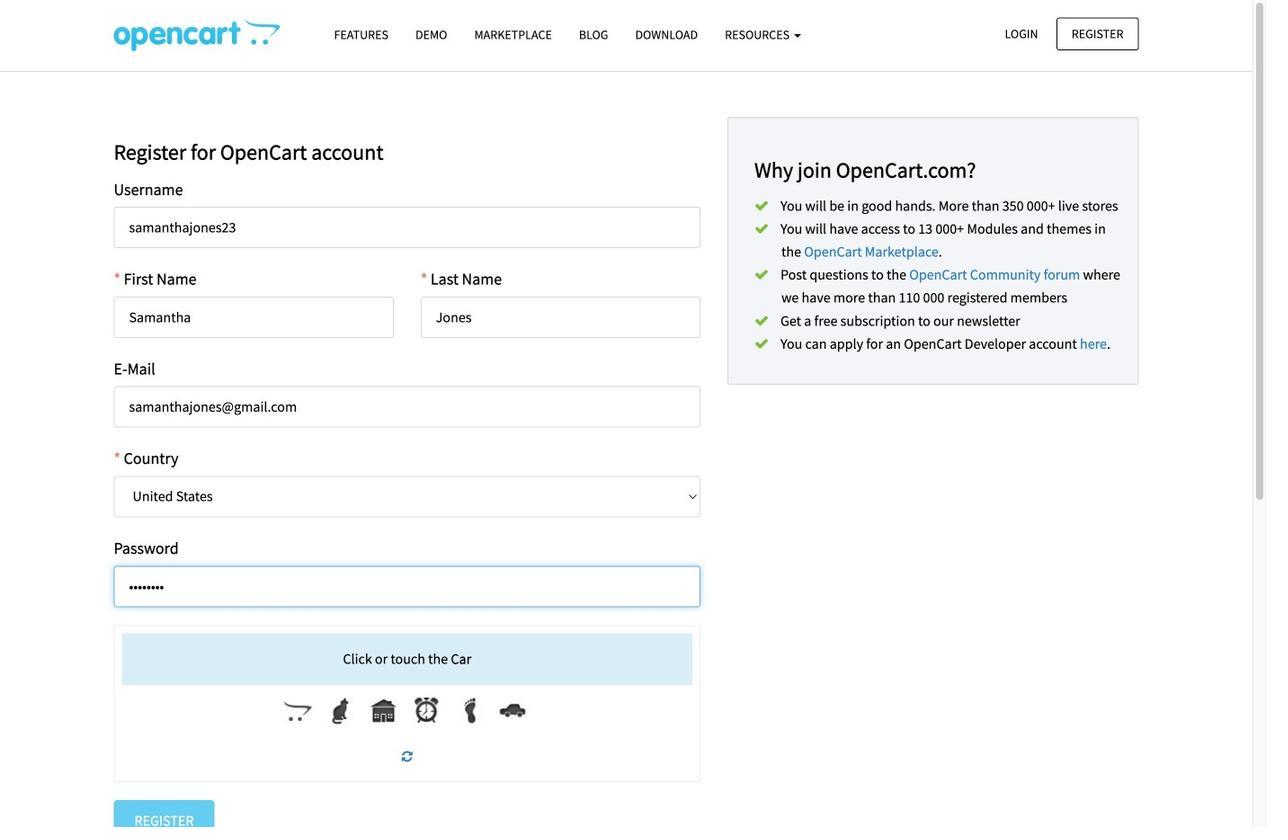 Task type: vqa. For each thing, say whether or not it's contained in the screenshot.
information
no



Task type: locate. For each thing, give the bounding box(es) containing it.
First Name text field
[[114, 297, 394, 338]]

Last Name text field
[[421, 297, 701, 338]]

refresh image
[[402, 750, 413, 763]]

Username text field
[[114, 207, 701, 248]]

None password field
[[114, 566, 701, 607]]



Task type: describe. For each thing, give the bounding box(es) containing it.
E-Mail text field
[[114, 386, 701, 428]]

opencart - account register image
[[114, 19, 280, 51]]



